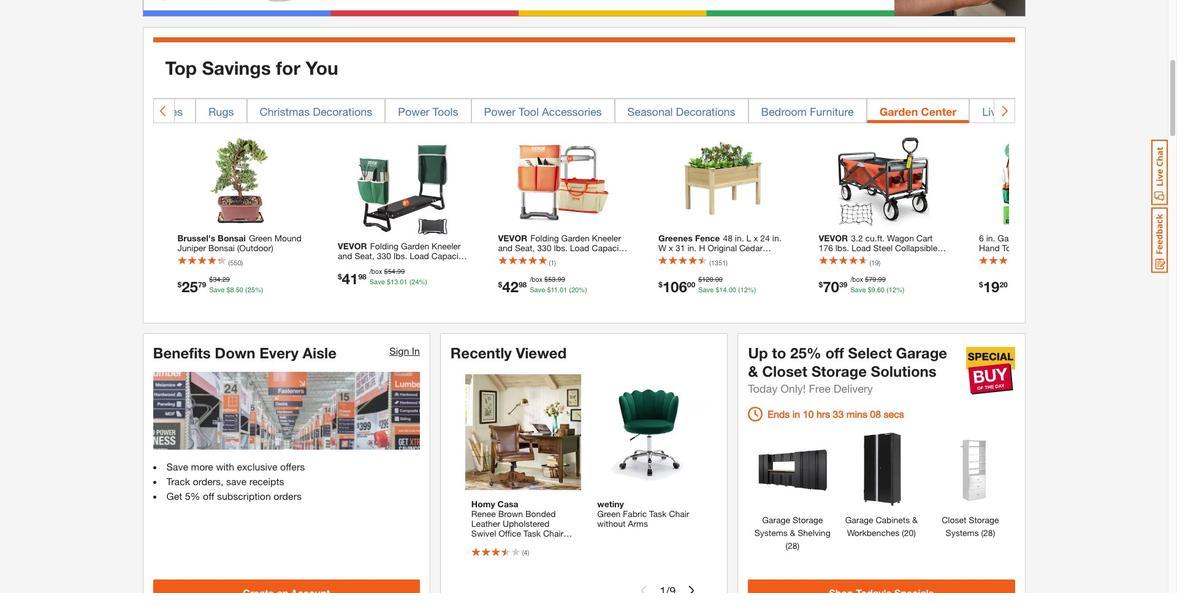 Task type: vqa. For each thing, say whether or not it's contained in the screenshot.
Husky 2-Pack Steel Shelf Set in Black (36 in. W x 21 in. D) for Ready-to-Assemble 36 in. Garage Gear Cabinet Shop this Collection's Husky
no



Task type: locate. For each thing, give the bounding box(es) containing it.
2 horizontal spatial 20
[[999, 280, 1008, 289]]

8 inside $ 25 79 $ 34 . 29 save $ 8 . 50 ( 25 %)
[[230, 286, 234, 294]]

sign
[[389, 345, 409, 357]]

0 horizontal spatial 10
[[498, 253, 508, 263]]

stool, right 41
[[368, 270, 391, 281]]

330 up 1
[[537, 243, 552, 253]]

lbs. inside folding garden kneeler and seat, 330 lbs. load capacity, 10 in. eva wide pad, portable garden stool, tool bag
[[554, 243, 568, 253]]

furniture
[[810, 105, 854, 118], [1047, 105, 1091, 118]]

0 horizontal spatial load
[[410, 251, 429, 261]]

seat,
[[515, 243, 535, 253], [355, 251, 375, 261]]

x right w
[[669, 243, 673, 253]]

folding inside folding garden kneeler and seat, 330 lbs. load capacity, 10 in. eva wide pad, portable garden stool, tool bag
[[530, 233, 559, 243]]

0 horizontal spatial tool
[[393, 270, 409, 281]]

with inside save more with exclusive offers track orders, save receipts get 5% off subscription orders
[[216, 461, 234, 473]]

( 550 )
[[228, 259, 243, 267]]

1 horizontal spatial 8
[[338, 261, 343, 271]]

eva inside folding garden kneeler and seat, 330 lbs. load capacity, 8 in. eva wide pad, portable garden stool, tool bag
[[356, 261, 372, 271]]

1 vertical spatial chair
[[543, 529, 564, 539]]

0 horizontal spatial green
[[249, 233, 272, 243]]

10 right in
[[803, 408, 814, 420]]

decorations down you
[[313, 105, 372, 118]]

25 right 50
[[247, 286, 255, 294]]

0 vertical spatial 8
[[338, 261, 343, 271]]

99
[[397, 268, 405, 276], [558, 276, 565, 284], [878, 276, 886, 284]]

1 horizontal spatial decorations
[[676, 105, 735, 118]]

1 vertical spatial 28
[[788, 540, 797, 551]]

/box for 70
[[850, 276, 863, 284]]

$ 106 00 $ 120 . 00 save $ 14 . 00 ( 12 %)
[[658, 276, 756, 295]]

8 for garden
[[338, 261, 343, 271]]

28
[[983, 528, 993, 538], [788, 540, 797, 551]]

79 left 34
[[198, 280, 206, 289]]

00 left 120
[[687, 280, 695, 289]]

9
[[871, 286, 875, 294]]

98 left 54
[[358, 272, 366, 281]]

living room furniture button
[[969, 98, 1104, 123]]

0 horizontal spatial pad,
[[396, 261, 414, 271]]

load inside folding garden kneeler and seat, 330 lbs. load capacity, 8 in. eva wide pad, portable garden stool, tool bag
[[410, 251, 429, 261]]

fabric
[[623, 509, 647, 519]]

tool inside folding garden kneeler and seat, 330 lbs. load capacity, 8 in. eva wide pad, portable garden stool, tool bag
[[393, 270, 409, 281]]

2 horizontal spatial /box
[[850, 276, 863, 284]]

tool inside folding garden kneeler and seat, 330 lbs. load capacity, 10 in. eva wide pad, portable garden stool, tool bag
[[554, 262, 569, 273]]

$ 25 79 $ 34 . 29 save $ 8 . 50 ( 25 %)
[[177, 276, 263, 295]]

01 inside $ 42 98 /box $ 53 . 99 save $ 11 . 01 ( 20 %)
[[560, 286, 567, 294]]

and up 42
[[498, 243, 513, 253]]

/box left 53
[[530, 276, 543, 284]]

20
[[999, 280, 1008, 289], [571, 286, 579, 294], [904, 528, 914, 538]]

0 horizontal spatial bag
[[411, 270, 427, 281]]

vevor
[[498, 233, 527, 243], [819, 233, 848, 243], [338, 241, 367, 251]]

power tools button
[[385, 98, 471, 123]]

with
[[216, 461, 234, 473], [471, 538, 487, 549]]

off inside up to 25% off select garage & closet storage solutions today only! free delivery
[[825, 344, 844, 361]]

lbs. inside folding garden kneeler and seat, 330 lbs. load capacity, 8 in. eva wide pad, portable garden stool, tool bag
[[394, 251, 407, 261]]

stool, up 53
[[529, 262, 551, 273]]

off
[[825, 344, 844, 361], [203, 491, 214, 502]]

furniture right room
[[1047, 105, 1091, 118]]

08
[[870, 408, 881, 420]]

00 right 14
[[729, 286, 736, 294]]

12 right 60
[[889, 286, 896, 294]]

2 power from the left
[[484, 105, 516, 118]]

54
[[388, 268, 395, 276]]

pad, right 54
[[396, 261, 414, 271]]

tool up 53
[[554, 262, 569, 273]]

task right 'arms'
[[649, 509, 667, 519]]

benefits
[[153, 344, 211, 361]]

load for folding garden kneeler and seat, 330 lbs. load capacity, 10 in. eva wide pad, portable garden stool, tool bag
[[570, 243, 589, 253]]

2 horizontal spatial tool
[[554, 262, 569, 273]]

01 right 11
[[560, 286, 567, 294]]

garage inside the garage cabinets & workbenches
[[845, 515, 873, 525]]

stool, inside folding garden kneeler and seat, 330 lbs. load capacity, 8 in. eva wide pad, portable garden stool, tool bag
[[368, 270, 391, 281]]

1 horizontal spatial with
[[471, 538, 487, 549]]

%) for 42
[[579, 286, 587, 294]]

1 vertical spatial 10
[[803, 408, 814, 420]]

power for power tools
[[398, 105, 429, 118]]

2 furniture from the left
[[1047, 105, 1091, 118]]

0 horizontal spatial 8
[[230, 286, 234, 294]]

aisle
[[303, 344, 337, 361]]

1 vertical spatial with
[[471, 538, 487, 549]]

garage up workbenches
[[845, 515, 873, 525]]

casa
[[498, 499, 518, 510]]

systems right ( 20 )
[[946, 528, 979, 538]]

( inside $ 25 79 $ 34 . 29 save $ 8 . 50 ( 25 %)
[[245, 286, 247, 294]]

save down 120
[[698, 286, 714, 294]]

eva
[[521, 253, 537, 263], [356, 261, 372, 271]]

homy casa renee brown bonded leather upholstered swivel office task chair with wood base
[[471, 499, 564, 549]]

pad, inside folding garden kneeler and seat, 330 lbs. load capacity, 8 in. eva wide pad, portable garden stool, tool bag
[[396, 261, 414, 271]]

chair down bonded
[[543, 529, 564, 539]]

wide inside folding garden kneeler and seat, 330 lbs. load capacity, 10 in. eva wide pad, portable garden stool, tool bag
[[540, 253, 559, 263]]

0 vertical spatial task
[[649, 509, 667, 519]]

8 left 50
[[230, 286, 234, 294]]

power for power tool accessories
[[484, 105, 516, 118]]

2 horizontal spatial vevor
[[819, 233, 848, 243]]

1 vertical spatial green
[[597, 509, 621, 519]]

( 1351 )
[[709, 259, 728, 267]]

folding inside folding garden kneeler and seat, 330 lbs. load capacity, 8 in. eva wide pad, portable garden stool, tool bag
[[370, 241, 399, 251]]

garage inside garage storage systems & shelving ( 28 )
[[762, 515, 790, 525]]

0 horizontal spatial power
[[398, 105, 429, 118]]

storage up shelving
[[793, 515, 823, 525]]

1 horizontal spatial 330
[[537, 243, 552, 253]]

arms
[[628, 519, 648, 529]]

330 up 54
[[377, 251, 391, 261]]

folding for 10
[[530, 233, 559, 243]]

2 systems from the left
[[946, 528, 979, 538]]

bag for folding garden kneeler and seat, 330 lbs. load capacity, 10 in. eva wide pad, portable garden stool, tool bag
[[572, 262, 587, 273]]

with down 'leather'
[[471, 538, 487, 549]]

storage up the free delivery
[[811, 363, 867, 380]]

1 vertical spatial &
[[912, 515, 918, 525]]

vevor for folding garden kneeler and seat, 330 lbs. load capacity, 10 in. eva wide pad, portable garden stool, tool bag
[[498, 233, 527, 243]]

0 horizontal spatial with
[[216, 461, 234, 473]]

garage down garage storage systems & shelving product image
[[762, 515, 790, 525]]

vevor for folding garden kneeler and seat, 330 lbs. load capacity, 8 in. eva wide pad, portable garden stool, tool bag
[[338, 241, 367, 251]]

wetiny green fabric task chair without arms
[[597, 499, 689, 529]]

1 vertical spatial closet
[[942, 515, 966, 525]]

99 inside $ 41 98 /box $ 54 . 99 save $ 13 . 01 ( 24 %)
[[397, 268, 405, 276]]

1 horizontal spatial folding
[[530, 233, 559, 243]]

wide up 53
[[540, 253, 559, 263]]

12 right 14
[[740, 286, 748, 294]]

1 horizontal spatial 98
[[519, 280, 527, 289]]

solutions
[[871, 363, 937, 380]]

task up '( 4 )'
[[523, 529, 541, 539]]

1 horizontal spatial 99
[[558, 276, 565, 284]]

24 right l
[[760, 233, 770, 243]]

1 horizontal spatial 10
[[803, 408, 814, 420]]

0 horizontal spatial stool,
[[368, 270, 391, 281]]

folding garden kneeler and seat, 330 lbs. load capacity, 10 in. eva wide pad, portable garden stool, tool bag
[[498, 233, 628, 273]]

green left the 'mound'
[[249, 233, 272, 243]]

special buy logo image
[[966, 346, 1015, 395]]

& down "up"
[[748, 363, 758, 380]]

79 inside $ 70 39 /box $ 79 . 99 save $ 9 . 60 ( 12 %)
[[869, 276, 876, 284]]

3.2 cu.ft. wagon cart 176 lbs. load steel collapsible folding cart portable foldable outdoor utility garden cart, orange image
[[837, 135, 930, 227]]

00 up 14
[[715, 276, 723, 284]]

1 horizontal spatial 24
[[760, 233, 770, 243]]

green inside wetiny green fabric task chair without arms
[[597, 509, 621, 519]]

0 horizontal spatial decorations
[[313, 105, 372, 118]]

bag inside folding garden kneeler and seat, 330 lbs. load capacity, 8 in. eva wide pad, portable garden stool, tool bag
[[411, 270, 427, 281]]

in. left 'h'
[[687, 243, 697, 253]]

storage inside up to 25% off select garage & closet storage solutions today only! free delivery
[[811, 363, 867, 380]]

live chat image
[[1151, 140, 1168, 205]]

0 horizontal spatial kneeler
[[432, 241, 461, 251]]

0 horizontal spatial 79
[[198, 280, 206, 289]]

storage inside 'closet storage systems'
[[969, 515, 999, 525]]

save left 11
[[530, 286, 545, 294]]

0 horizontal spatial task
[[523, 529, 541, 539]]

1 horizontal spatial green
[[597, 509, 621, 519]]

power left 'tools'
[[398, 105, 429, 118]]

swivel
[[471, 529, 496, 539]]

24 inside 48 in. l x 24 in. w x 31 in. h original cedar elevated garden bed
[[760, 233, 770, 243]]

0 horizontal spatial 28
[[788, 540, 797, 551]]

in
[[792, 408, 800, 420]]

and inside folding garden kneeler and seat, 330 lbs. load capacity, 10 in. eva wide pad, portable garden stool, tool bag
[[498, 243, 513, 253]]

1 horizontal spatial kneeler
[[592, 233, 621, 243]]

in. inside folding garden kneeler and seat, 330 lbs. load capacity, 8 in. eva wide pad, portable garden stool, tool bag
[[345, 261, 354, 271]]

x right l
[[754, 233, 758, 243]]

systems
[[754, 528, 788, 538], [946, 528, 979, 538]]

and inside folding garden kneeler and seat, 330 lbs. load capacity, 8 in. eva wide pad, portable garden stool, tool bag
[[338, 251, 352, 261]]

99 right 54
[[397, 268, 405, 276]]

tool for folding garden kneeler and seat, 330 lbs. load capacity, 8 in. eva wide pad, portable garden stool, tool bag
[[393, 270, 409, 281]]

1 horizontal spatial capacity,
[[592, 243, 628, 253]]

%) inside $ 25 79 $ 34 . 29 save $ 8 . 50 ( 25 %)
[[255, 286, 263, 294]]

seat, up 42
[[515, 243, 535, 253]]

99 up 60
[[878, 276, 886, 284]]

10
[[498, 253, 508, 263], [803, 408, 814, 420]]

98 inside $ 41 98 /box $ 54 . 99 save $ 13 . 01 ( 24 %)
[[358, 272, 366, 281]]

0 vertical spatial closet
[[762, 363, 807, 380]]

%) right 60
[[896, 286, 904, 294]]

0 horizontal spatial garage
[[762, 515, 790, 525]]

24 inside $ 41 98 /box $ 54 . 99 save $ 13 . 01 ( 24 %)
[[412, 278, 419, 286]]

closet up today only!
[[762, 363, 807, 380]]

room
[[1014, 105, 1044, 118]]

power tools
[[398, 105, 458, 118]]

0 horizontal spatial lbs.
[[394, 251, 407, 261]]

01 inside $ 41 98 /box $ 54 . 99 save $ 13 . 01 ( 24 %)
[[400, 278, 407, 286]]

storage inside garage storage systems & shelving ( 28 )
[[793, 515, 823, 525]]

lbs. up ( 1 )
[[554, 243, 568, 253]]

0 horizontal spatial furniture
[[810, 105, 854, 118]]

off right 25%
[[825, 344, 844, 361]]

furniture right bedroom
[[810, 105, 854, 118]]

99 inside $ 70 39 /box $ 79 . 99 save $ 9 . 60 ( 12 %)
[[878, 276, 886, 284]]

bag for folding garden kneeler and seat, 330 lbs. load capacity, 8 in. eva wide pad, portable garden stool, tool bag
[[411, 270, 427, 281]]

) for ( 1351 )
[[726, 259, 728, 267]]

%) right 50
[[255, 286, 263, 294]]

550
[[230, 259, 241, 267]]

)
[[241, 259, 243, 267], [554, 259, 556, 267], [726, 259, 728, 267], [879, 259, 880, 267], [914, 528, 916, 538], [993, 528, 995, 538], [797, 540, 799, 551], [528, 549, 529, 557]]

systems inside garage storage systems & shelving ( 28 )
[[754, 528, 788, 538]]

00
[[715, 276, 723, 284], [687, 280, 695, 289], [729, 286, 736, 294]]

garage up solutions
[[896, 344, 947, 361]]

l
[[746, 233, 751, 243]]

1 horizontal spatial lbs.
[[554, 243, 568, 253]]

98 left 53
[[519, 280, 527, 289]]

lbs. up 54
[[394, 251, 407, 261]]

330 inside folding garden kneeler and seat, 330 lbs. load capacity, 10 in. eva wide pad, portable garden stool, tool bag
[[537, 243, 552, 253]]

0 vertical spatial off
[[825, 344, 844, 361]]

pad, right ( 1 )
[[561, 253, 579, 263]]

/box inside $ 41 98 /box $ 54 . 99 save $ 13 . 01 ( 24 %)
[[370, 268, 382, 276]]

1 horizontal spatial stool,
[[529, 262, 551, 273]]

2 horizontal spatial 99
[[878, 276, 886, 284]]

decorations right the seasonal
[[676, 105, 735, 118]]

tool inside button
[[519, 105, 539, 118]]

garden inside button
[[879, 105, 918, 118]]

0 horizontal spatial 98
[[358, 272, 366, 281]]

1 decorations from the left
[[313, 105, 372, 118]]

garage cabinets & workbenches product image image
[[843, 431, 919, 507]]

power right 'tools'
[[484, 105, 516, 118]]

garden center
[[879, 105, 957, 118]]

0 horizontal spatial vevor
[[338, 241, 367, 251]]

2 12 from the left
[[889, 286, 896, 294]]

x
[[754, 233, 758, 243], [669, 243, 673, 253]]

green
[[249, 233, 272, 243], [597, 509, 621, 519]]

load inside folding garden kneeler and seat, 330 lbs. load capacity, 10 in. eva wide pad, portable garden stool, tool bag
[[570, 243, 589, 253]]

portable inside folding garden kneeler and seat, 330 lbs. load capacity, 10 in. eva wide pad, portable garden stool, tool bag
[[581, 253, 614, 263]]

with up save
[[216, 461, 234, 473]]

eva left 54
[[356, 261, 372, 271]]

1 horizontal spatial 19
[[983, 278, 999, 295]]

0 horizontal spatial 12
[[740, 286, 748, 294]]

1 horizontal spatial /box
[[530, 276, 543, 284]]

1 horizontal spatial &
[[790, 528, 795, 538]]

green inside green mound juniper bonsai (outdoor)
[[249, 233, 272, 243]]

portable
[[581, 253, 614, 263], [416, 261, 449, 271]]

this is the first slide image
[[639, 586, 649, 593]]

0 horizontal spatial x
[[669, 243, 673, 253]]

1 horizontal spatial chair
[[669, 509, 689, 519]]

0 horizontal spatial systems
[[754, 528, 788, 538]]

1 horizontal spatial garage
[[845, 515, 873, 525]]

renee
[[471, 509, 496, 519]]

1 horizontal spatial 25
[[247, 286, 255, 294]]

portable for folding garden kneeler and seat, 330 lbs. load capacity, 8 in. eva wide pad, portable garden stool, tool bag
[[416, 261, 449, 271]]

folding
[[530, 233, 559, 243], [370, 241, 399, 251]]

folding garden kneeler and seat, 330 lbs. load capacity, 10 in. eva wide pad, portable garden stool, tool bag image
[[517, 135, 609, 227]]

storage up ( 28 )
[[969, 515, 999, 525]]

chair right 'arms'
[[669, 509, 689, 519]]

next arrow image
[[999, 105, 1009, 117]]

) for ( 4 )
[[528, 549, 529, 557]]

0 vertical spatial 24
[[760, 233, 770, 243]]

mins
[[846, 408, 867, 420]]

%) right 14
[[748, 286, 756, 294]]

0 horizontal spatial 01
[[400, 278, 407, 286]]

1 horizontal spatial systems
[[946, 528, 979, 538]]

seat, for 8
[[355, 251, 375, 261]]

tool right 41
[[393, 270, 409, 281]]

viewed
[[516, 344, 567, 361]]

systems left shelving
[[754, 528, 788, 538]]

closet down closet storage systems product image
[[942, 515, 966, 525]]

kneeler for folding garden kneeler and seat, 330 lbs. load capacity, 8 in. eva wide pad, portable garden stool, tool bag
[[432, 241, 461, 251]]

save left 13
[[370, 278, 385, 286]]

/box right 39
[[850, 276, 863, 284]]

storage for closet storage systems
[[969, 515, 999, 525]]

1 vertical spatial off
[[203, 491, 214, 502]]

systems for garage
[[754, 528, 788, 538]]

2 horizontal spatial garage
[[896, 344, 947, 361]]

( inside $ 41 98 /box $ 54 . 99 save $ 13 . 01 ( 24 %)
[[409, 278, 412, 286]]

vevor up 41
[[338, 241, 367, 251]]

free delivery
[[809, 382, 873, 395]]

0 vertical spatial 19
[[871, 259, 879, 267]]

portable for folding garden kneeler and seat, 330 lbs. load capacity, 10 in. eva wide pad, portable garden stool, tool bag
[[581, 253, 614, 263]]

/box left 54
[[370, 268, 382, 276]]

1 horizontal spatial 00
[[715, 276, 723, 284]]

1 systems from the left
[[754, 528, 788, 538]]

wide inside folding garden kneeler and seat, 330 lbs. load capacity, 8 in. eva wide pad, portable garden stool, tool bag
[[374, 261, 394, 271]]

bag right ( 1 )
[[572, 262, 587, 273]]

1 horizontal spatial power
[[484, 105, 516, 118]]

save left 9
[[850, 286, 866, 294]]

in.
[[735, 233, 744, 243], [772, 233, 781, 243], [687, 243, 697, 253], [510, 253, 519, 263], [345, 261, 354, 271]]

%) inside $ 42 98 /box $ 53 . 99 save $ 11 . 01 ( 20 %)
[[579, 286, 587, 294]]

0 horizontal spatial eva
[[356, 261, 372, 271]]

vevor up 39
[[819, 233, 848, 243]]

79 up 9
[[869, 276, 876, 284]]

0 horizontal spatial portable
[[416, 261, 449, 271]]

& inside the garage cabinets & workbenches
[[912, 515, 918, 525]]

25
[[182, 278, 198, 295], [247, 286, 255, 294]]

folding up ( 1 )
[[530, 233, 559, 243]]

1 horizontal spatial bag
[[572, 262, 587, 273]]

capacity, inside folding garden kneeler and seat, 330 lbs. load capacity, 8 in. eva wide pad, portable garden stool, tool bag
[[431, 251, 467, 261]]

0 horizontal spatial 24
[[412, 278, 419, 286]]

0 horizontal spatial 330
[[377, 251, 391, 261]]

1 horizontal spatial 20
[[904, 528, 914, 538]]

4
[[524, 549, 528, 557]]

1 horizontal spatial furniture
[[1047, 105, 1091, 118]]

greenes fence
[[658, 233, 720, 243]]

) for ( 20 )
[[914, 528, 916, 538]]

0 horizontal spatial closet
[[762, 363, 807, 380]]

8 left 54
[[338, 261, 343, 271]]

0 vertical spatial with
[[216, 461, 234, 473]]

bag inside folding garden kneeler and seat, 330 lbs. load capacity, 10 in. eva wide pad, portable garden stool, tool bag
[[572, 262, 587, 273]]

1 horizontal spatial 79
[[869, 276, 876, 284]]

stool, for 8
[[368, 270, 391, 281]]

99 for 41
[[397, 268, 405, 276]]

1 horizontal spatial wide
[[540, 253, 559, 263]]

ends
[[768, 408, 790, 420]]

98 inside $ 42 98 /box $ 53 . 99 save $ 11 . 01 ( 20 %)
[[519, 280, 527, 289]]

stool, inside folding garden kneeler and seat, 330 lbs. load capacity, 10 in. eva wide pad, portable garden stool, tool bag
[[529, 262, 551, 273]]

tool left accessories
[[519, 105, 539, 118]]

folding up 54
[[370, 241, 399, 251]]

renee brown bonded leather upholstered swivel office task chair with wood base image
[[465, 374, 581, 491]]

closet storage systems
[[942, 515, 999, 538]]

%) right 13
[[419, 278, 427, 286]]

task inside homy casa renee brown bonded leather upholstered swivel office task chair with wood base
[[523, 529, 541, 539]]

19 for $ 19 20
[[983, 278, 999, 295]]

& inside up to 25% off select garage & closet storage solutions today only! free delivery
[[748, 363, 758, 380]]

eva for 10
[[521, 253, 537, 263]]

99 for 70
[[878, 276, 886, 284]]

with inside homy casa renee brown bonded leather upholstered swivel office task chair with wood base
[[471, 538, 487, 549]]

to
[[772, 344, 786, 361]]

5%
[[185, 491, 200, 502]]

25 left 34
[[182, 278, 198, 295]]

0 horizontal spatial off
[[203, 491, 214, 502]]

79
[[869, 276, 876, 284], [198, 280, 206, 289]]

1 horizontal spatial tool
[[519, 105, 539, 118]]

garage cabinets & workbenches
[[845, 515, 918, 538]]

01 right 13
[[400, 278, 407, 286]]

2 horizontal spatial &
[[912, 515, 918, 525]]

99 for 42
[[558, 276, 565, 284]]

off down orders,
[[203, 491, 214, 502]]

330 inside folding garden kneeler and seat, 330 lbs. load capacity, 8 in. eva wide pad, portable garden stool, tool bag
[[377, 251, 391, 261]]

2 decorations from the left
[[676, 105, 735, 118]]

1 horizontal spatial seat,
[[515, 243, 535, 253]]

/box inside $ 70 39 /box $ 79 . 99 save $ 9 . 60 ( 12 %)
[[850, 276, 863, 284]]

%) inside $ 70 39 /box $ 79 . 99 save $ 9 . 60 ( 12 %)
[[896, 286, 904, 294]]

0 horizontal spatial chair
[[543, 529, 564, 539]]

wide up 13
[[374, 261, 394, 271]]

( inside $ 42 98 /box $ 53 . 99 save $ 11 . 01 ( 20 %)
[[569, 286, 571, 294]]

99 inside $ 42 98 /box $ 53 . 99 save $ 11 . 01 ( 20 %)
[[558, 276, 565, 284]]

12 inside $ 70 39 /box $ 79 . 99 save $ 9 . 60 ( 12 %)
[[889, 286, 896, 294]]

0 horizontal spatial seat,
[[355, 251, 375, 261]]

%) inside $ 41 98 /box $ 54 . 99 save $ 13 . 01 ( 24 %)
[[419, 278, 427, 286]]

1 horizontal spatial closet
[[942, 515, 966, 525]]

/box inside $ 42 98 /box $ 53 . 99 save $ 11 . 01 ( 20 %)
[[530, 276, 543, 284]]

task inside wetiny green fabric task chair without arms
[[649, 509, 667, 519]]

bonsai inside green mound juniper bonsai (outdoor)
[[208, 243, 235, 253]]

save inside $ 42 98 /box $ 53 . 99 save $ 11 . 01 ( 20 %)
[[530, 286, 545, 294]]

& up ( 20 )
[[912, 515, 918, 525]]

eva inside folding garden kneeler and seat, 330 lbs. load capacity, 10 in. eva wide pad, portable garden stool, tool bag
[[521, 253, 537, 263]]

29
[[222, 276, 230, 284]]

bedroom furniture
[[761, 105, 854, 118]]

10 up 42
[[498, 253, 508, 263]]

1 horizontal spatial and
[[498, 243, 513, 253]]

eva left 1
[[521, 253, 537, 263]]

( inside garage storage systems & shelving ( 28 )
[[785, 540, 788, 551]]

0 horizontal spatial capacity,
[[431, 251, 467, 261]]

in. left 54
[[345, 261, 354, 271]]

60
[[877, 286, 885, 294]]

8 for 25
[[230, 286, 234, 294]]

%) right 11
[[579, 286, 587, 294]]

0 horizontal spatial and
[[338, 251, 352, 261]]

power
[[398, 105, 429, 118], [484, 105, 516, 118]]

& left shelving
[[790, 528, 795, 538]]

save up track
[[166, 461, 188, 473]]

1 power from the left
[[398, 105, 429, 118]]

garden center button
[[867, 98, 969, 123]]

1 horizontal spatial pad,
[[561, 253, 579, 263]]

41
[[342, 270, 358, 287]]

wide for 10
[[540, 253, 559, 263]]

( inside $ 70 39 /box $ 79 . 99 save $ 9 . 60 ( 12 %)
[[886, 286, 889, 294]]

0 horizontal spatial /box
[[370, 268, 382, 276]]

kneeler inside folding garden kneeler and seat, 330 lbs. load capacity, 8 in. eva wide pad, portable garden stool, tool bag
[[432, 241, 461, 251]]

1 furniture from the left
[[810, 105, 854, 118]]

99 right 53
[[558, 276, 565, 284]]

capacity, inside folding garden kneeler and seat, 330 lbs. load capacity, 10 in. eva wide pad, portable garden stool, tool bag
[[592, 243, 628, 253]]

in. up 42
[[510, 253, 519, 263]]

1 vertical spatial 8
[[230, 286, 234, 294]]

seat, inside folding garden kneeler and seat, 330 lbs. load capacity, 8 in. eva wide pad, portable garden stool, tool bag
[[355, 251, 375, 261]]

portable inside folding garden kneeler and seat, 330 lbs. load capacity, 8 in. eva wide pad, portable garden stool, tool bag
[[416, 261, 449, 271]]

green left fabric at the right
[[597, 509, 621, 519]]

vevor up 42
[[498, 233, 527, 243]]

8 inside folding garden kneeler and seat, 330 lbs. load capacity, 8 in. eva wide pad, portable garden stool, tool bag
[[338, 261, 343, 271]]

0 horizontal spatial &
[[748, 363, 758, 380]]

bag right 13
[[411, 270, 427, 281]]

decorations inside button
[[313, 105, 372, 118]]

seat, up 41
[[355, 251, 375, 261]]

save down 34
[[209, 286, 225, 294]]

portable right 54
[[416, 261, 449, 271]]

systems inside 'closet storage systems'
[[946, 528, 979, 538]]

) for ( 550 )
[[241, 259, 243, 267]]

and up 41
[[338, 251, 352, 261]]

79 inside $ 25 79 $ 34 . 29 save $ 8 . 50 ( 25 %)
[[198, 280, 206, 289]]

pad, inside folding garden kneeler and seat, 330 lbs. load capacity, 10 in. eva wide pad, portable garden stool, tool bag
[[561, 253, 579, 263]]

1 horizontal spatial task
[[649, 509, 667, 519]]

) for ( 19 )
[[879, 259, 880, 267]]

decorations for seasonal decorations
[[676, 105, 735, 118]]

50
[[236, 286, 243, 294]]

wide
[[540, 253, 559, 263], [374, 261, 394, 271]]

330 for 10
[[537, 243, 552, 253]]

seat, inside folding garden kneeler and seat, 330 lbs. load capacity, 10 in. eva wide pad, portable garden stool, tool bag
[[515, 243, 535, 253]]

0 horizontal spatial 99
[[397, 268, 405, 276]]

24 right 13
[[412, 278, 419, 286]]

1 12 from the left
[[740, 286, 748, 294]]

0 vertical spatial &
[[748, 363, 758, 380]]

1 horizontal spatial 12
[[889, 286, 896, 294]]

(
[[228, 259, 230, 267], [549, 259, 551, 267], [709, 259, 711, 267], [870, 259, 871, 267], [409, 278, 412, 286], [245, 286, 247, 294], [569, 286, 571, 294], [738, 286, 740, 294], [886, 286, 889, 294], [902, 528, 904, 538], [981, 528, 983, 538], [785, 540, 788, 551], [522, 549, 524, 557]]

folding garden kneeler and seat, 330 lbs. load capacity, 8 in. eva wide pad, portable garden stool, tool bag
[[338, 241, 467, 281]]

chair inside homy casa renee brown bonded leather upholstered swivel office task chair with wood base
[[543, 529, 564, 539]]

portable right 1
[[581, 253, 614, 263]]

christmas decorations
[[260, 105, 372, 118]]

sign in card banner image
[[153, 372, 420, 450]]



Task type: describe. For each thing, give the bounding box(es) containing it.
stool, for 10
[[529, 262, 551, 273]]

mound
[[274, 233, 302, 243]]

48
[[723, 233, 733, 243]]

and for 8
[[338, 251, 352, 261]]

19 for ( 19 )
[[871, 259, 879, 267]]

in. right cedar at right top
[[772, 233, 781, 243]]

2 horizontal spatial 00
[[729, 286, 736, 294]]

& inside garage storage systems & shelving ( 28 )
[[790, 528, 795, 538]]

closet inside up to 25% off select garage & closet storage solutions today only! free delivery
[[762, 363, 807, 380]]

load for folding garden kneeler and seat, 330 lbs. load capacity, 8 in. eva wide pad, portable garden stool, tool bag
[[410, 251, 429, 261]]

garage storage systems & shelving product image image
[[754, 431, 830, 507]]

garden inside 48 in. l x 24 in. w x 31 in. h original cedar elevated garden bed
[[694, 253, 722, 263]]

$ 19 20
[[979, 278, 1008, 295]]

upholstered
[[503, 519, 550, 529]]

brussel's bonsai
[[177, 233, 246, 243]]

in. left l
[[735, 233, 744, 243]]

/box for 41
[[370, 268, 382, 276]]

brown
[[498, 509, 523, 519]]

1
[[551, 259, 554, 267]]

workbenches
[[847, 528, 899, 538]]

28 inside garage storage systems & shelving ( 28 )
[[788, 540, 797, 551]]

subscription
[[217, 491, 271, 502]]

1351
[[711, 259, 726, 267]]

98 for 42
[[519, 280, 527, 289]]

decorations for christmas decorations
[[313, 105, 372, 118]]

20 inside $ 42 98 /box $ 53 . 99 save $ 11 . 01 ( 20 %)
[[571, 286, 579, 294]]

save inside $ 106 00 $ 120 . 00 save $ 14 . 00 ( 12 %)
[[698, 286, 714, 294]]

0 horizontal spatial 00
[[687, 280, 695, 289]]

get
[[166, 491, 182, 502]]

/box for 42
[[530, 276, 543, 284]]

green fabric task chair without arms image
[[591, 374, 707, 491]]

bedroom furniture button
[[748, 98, 867, 123]]

capacity, for folding garden kneeler and seat, 330 lbs. load capacity, 10 in. eva wide pad, portable garden stool, tool bag
[[592, 243, 628, 253]]

for
[[276, 57, 300, 79]]

39
[[839, 280, 847, 289]]

orders
[[274, 491, 302, 502]]

secs
[[884, 408, 904, 420]]

11
[[551, 286, 558, 294]]

garage inside up to 25% off select garage & closet storage solutions today only! free delivery
[[896, 344, 947, 361]]

in. inside folding garden kneeler and seat, 330 lbs. load capacity, 10 in. eva wide pad, portable garden stool, tool bag
[[510, 253, 519, 263]]

capacity, for folding garden kneeler and seat, 330 lbs. load capacity, 8 in. eva wide pad, portable garden stool, tool bag
[[431, 251, 467, 261]]

seasonal decorations
[[627, 105, 735, 118]]

exclusive
[[237, 461, 277, 473]]

save
[[226, 476, 247, 488]]

seasonal decorations button
[[615, 98, 748, 123]]

( 4 )
[[522, 549, 529, 557]]

rugs
[[208, 105, 234, 118]]

14
[[719, 286, 727, 294]]

$ 70 39 /box $ 79 . 99 save $ 9 . 60 ( 12 %)
[[819, 276, 904, 295]]

eva for 8
[[356, 261, 372, 271]]

h
[[699, 243, 705, 253]]

( inside $ 106 00 $ 120 . 00 save $ 14 . 00 ( 12 %)
[[738, 286, 740, 294]]

seat, for 10
[[515, 243, 535, 253]]

6 in. garden tool set, aluminum hand tool kit handle trowel 12-piece image
[[998, 135, 1090, 227]]

feedback link image
[[1151, 207, 1168, 273]]

) for ( 1 )
[[554, 259, 556, 267]]

top savings for you
[[165, 57, 338, 79]]

34
[[213, 276, 220, 284]]

garage for garage cabinets & workbenches
[[845, 515, 873, 525]]

106
[[662, 278, 687, 295]]

$ 42 98 /box $ 53 . 99 save $ 11 . 01 ( 20 %)
[[498, 276, 587, 295]]

living room furniture
[[982, 105, 1091, 118]]

) inside garage storage systems & shelving ( 28 )
[[797, 540, 799, 551]]

10 inside folding garden kneeler and seat, 330 lbs. load capacity, 10 in. eva wide pad, portable garden stool, tool bag
[[498, 253, 508, 263]]

every
[[259, 344, 298, 361]]

off inside save more with exclusive offers track orders, save receipts get 5% off subscription orders
[[203, 491, 214, 502]]

$ inside '$ 19 20'
[[979, 280, 983, 289]]

garage storage systems & shelving ( 28 )
[[754, 515, 830, 551]]

1 horizontal spatial x
[[754, 233, 758, 243]]

top
[[165, 57, 197, 79]]

closet storage systems product image image
[[932, 431, 1008, 507]]

garage for garage storage systems & shelving ( 28 )
[[762, 515, 790, 525]]

pad, for folding garden kneeler and seat, 330 lbs. load capacity, 8 in. eva wide pad, portable garden stool, tool bag
[[396, 261, 414, 271]]

storage for garage storage systems & shelving ( 28 )
[[793, 515, 823, 525]]

%) for 41
[[419, 278, 427, 286]]

98 for 41
[[358, 272, 366, 281]]

tool for folding garden kneeler and seat, 330 lbs. load capacity, 10 in. eva wide pad, portable garden stool, tool bag
[[554, 262, 569, 273]]

bonded
[[525, 509, 556, 519]]

original
[[708, 243, 737, 253]]

savings
[[202, 57, 271, 79]]

330 for 8
[[377, 251, 391, 261]]

in
[[412, 345, 420, 357]]

lbs. for 8
[[394, 251, 407, 261]]

%) for 70
[[896, 286, 904, 294]]

$ 41 98 /box $ 54 . 99 save $ 13 . 01 ( 24 %)
[[338, 268, 427, 287]]

12 inside $ 106 00 $ 120 . 00 save $ 14 . 00 ( 12 %)
[[740, 286, 748, 294]]

select
[[848, 344, 892, 361]]

) for ( 28 )
[[993, 528, 995, 538]]

01 for 41
[[400, 278, 407, 286]]

chair inside wetiny green fabric task chair without arms
[[669, 509, 689, 519]]

hrs
[[817, 408, 830, 420]]

seasonal
[[627, 105, 673, 118]]

01 for 42
[[560, 286, 567, 294]]

%) inside $ 106 00 $ 120 . 00 save $ 14 . 00 ( 12 %)
[[748, 286, 756, 294]]

lbs. for 10
[[554, 243, 568, 253]]

pad, for folding garden kneeler and seat, 330 lbs. load capacity, 10 in. eva wide pad, portable garden stool, tool bag
[[561, 253, 579, 263]]

save inside $ 25 79 $ 34 . 29 save $ 8 . 50 ( 25 %)
[[209, 286, 225, 294]]

green mound juniper bonsai (outdoor)
[[177, 233, 302, 253]]

elevated
[[658, 253, 691, 263]]

base
[[514, 538, 534, 549]]

rugs button
[[196, 98, 247, 123]]

20 inside '$ 19 20'
[[999, 280, 1008, 289]]

systems for closet
[[946, 528, 979, 538]]

save inside save more with exclusive offers track orders, save receipts get 5% off subscription orders
[[166, 461, 188, 473]]

juniper
[[177, 243, 206, 253]]

w
[[658, 243, 666, 253]]

furniture inside button
[[1047, 105, 1091, 118]]

christmas
[[260, 105, 310, 118]]

leather
[[471, 519, 500, 529]]

furniture inside 'button'
[[810, 105, 854, 118]]

save inside $ 70 39 /box $ 79 . 99 save $ 9 . 60 ( 12 %)
[[850, 286, 866, 294]]

and for 10
[[498, 243, 513, 253]]

more
[[191, 461, 213, 473]]

0 horizontal spatial 25
[[182, 278, 198, 295]]

next slide image
[[687, 586, 697, 593]]

greenes
[[658, 233, 693, 243]]

back arrow image
[[159, 105, 169, 117]]

120
[[702, 276, 713, 284]]

vevor link
[[819, 233, 948, 283]]

ends in 10 hrs 33 mins 08 secs
[[768, 408, 904, 420]]

vanities
[[145, 105, 183, 118]]

48 in. l x 24 in. w x 31 in. h original cedar elevated garden bed
[[658, 233, 781, 263]]

48 in. l x 24 in. w x 31 in. h original cedar elevated garden bed image
[[677, 135, 769, 227]]

homy
[[471, 499, 495, 510]]

green mound juniper bonsai (outdoor) image
[[196, 135, 288, 227]]

13
[[391, 278, 398, 286]]

you
[[306, 57, 338, 79]]

offers
[[280, 461, 305, 473]]

bathroom vanities
[[93, 105, 183, 118]]

office
[[498, 529, 521, 539]]

33
[[833, 408, 844, 420]]

sign in
[[389, 345, 420, 357]]

closet inside 'closet storage systems'
[[942, 515, 966, 525]]

recently viewed
[[450, 344, 567, 361]]

save inside $ 41 98 /box $ 54 . 99 save $ 13 . 01 ( 24 %)
[[370, 278, 385, 286]]

folding for 8
[[370, 241, 399, 251]]

up to 25% off select garage & closet storage solutions today only! free delivery
[[748, 344, 947, 395]]

save more with exclusive offers track orders, save receipts get 5% off subscription orders
[[166, 461, 305, 502]]

1 horizontal spatial 28
[[983, 528, 993, 538]]

benefits down every aisle
[[153, 344, 337, 361]]

wide for 8
[[374, 261, 394, 271]]

kneeler for folding garden kneeler and seat, 330 lbs. load capacity, 10 in. eva wide pad, portable garden stool, tool bag
[[592, 233, 621, 243]]

cabinets
[[876, 515, 910, 525]]

folding garden kneeler and seat, 330 lbs. load capacity, 8 in. eva wide pad, portable garden stool, tool bag image
[[356, 143, 449, 235]]

25%
[[790, 344, 821, 361]]

orders,
[[193, 476, 223, 488]]

bed
[[725, 253, 740, 263]]

fence
[[695, 233, 720, 243]]



